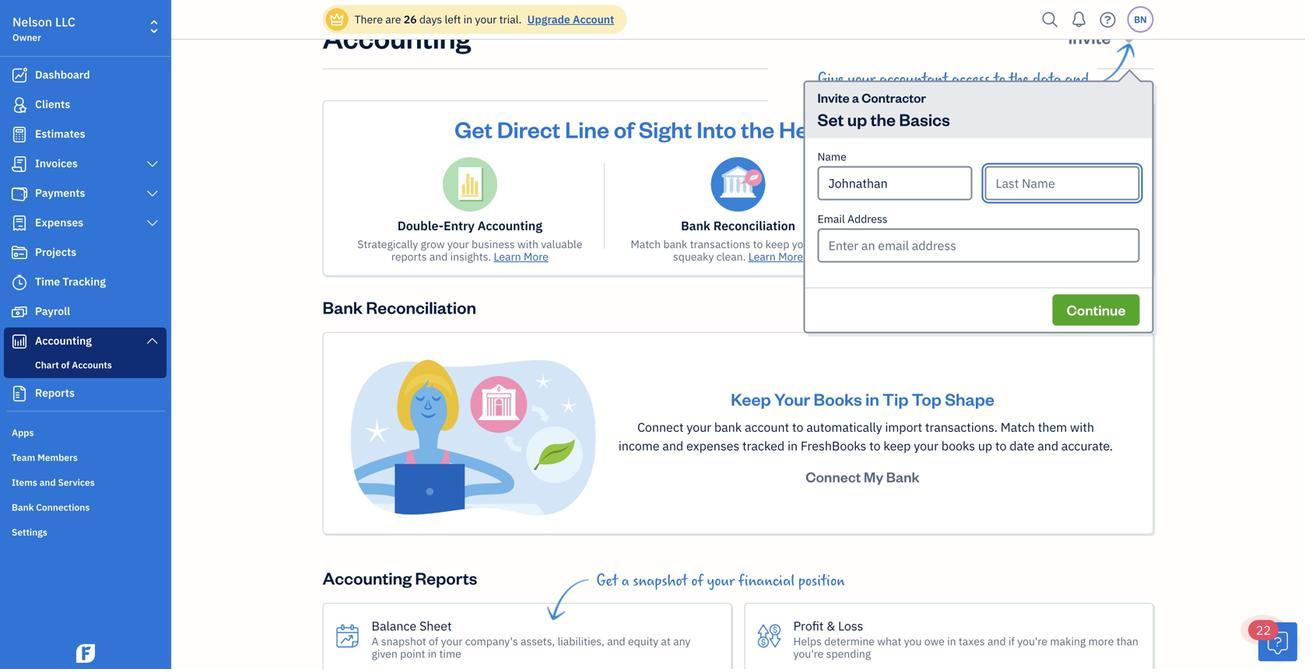 Task type: vqa. For each thing, say whether or not it's contained in the screenshot.


Task type: locate. For each thing, give the bounding box(es) containing it.
learn right insights.
[[494, 250, 521, 264]]

0 vertical spatial books
[[817, 237, 846, 252]]

entries down journal entries and chart of accounts
[[967, 237, 1002, 252]]

a for of
[[622, 573, 630, 590]]

and up need
[[1066, 71, 1090, 88]]

journal up create
[[898, 218, 942, 234]]

books
[[817, 237, 846, 252], [942, 438, 976, 454]]

accounting
[[323, 19, 471, 56], [478, 218, 543, 234], [1062, 250, 1116, 264], [35, 334, 92, 348], [323, 567, 412, 590]]

you
[[905, 635, 922, 649]]

0 horizontal spatial bank reconciliation
[[323, 296, 477, 319]]

invite
[[1069, 26, 1112, 48], [818, 89, 850, 106]]

in right owe
[[948, 635, 957, 649]]

freshbooks image
[[73, 645, 98, 663]]

and left the equity
[[608, 635, 626, 649]]

entry
[[444, 218, 475, 234]]

1 more from the left
[[524, 250, 549, 264]]

1 vertical spatial snapshot
[[381, 635, 427, 649]]

in inside balance sheet a snapshot of your company's assets, liabilities, and equity at any given point in time
[[428, 647, 437, 662]]

0 vertical spatial up
[[848, 108, 868, 130]]

owner
[[12, 31, 41, 44]]

given
[[372, 647, 398, 662]]

2 chevron large down image from the top
[[145, 188, 160, 200]]

books inside match bank transactions to keep your books squeaky clean.
[[817, 237, 846, 252]]

0 vertical spatial reports
[[35, 386, 75, 400]]

chart inside main element
[[35, 359, 59, 371]]

0 vertical spatial keep
[[766, 237, 790, 252]]

settings
[[12, 526, 47, 539]]

0 horizontal spatial keep
[[766, 237, 790, 252]]

connect down the "freshbooks" in the bottom right of the page
[[806, 468, 862, 486]]

transactions
[[690, 237, 751, 252]]

up right set
[[848, 108, 868, 130]]

keep
[[766, 237, 790, 252], [884, 438, 911, 454]]

1 vertical spatial match
[[1001, 419, 1036, 436]]

0 vertical spatial get
[[455, 114, 493, 144]]

0 horizontal spatial more
[[524, 250, 549, 264]]

connect up income
[[638, 419, 684, 436]]

bank reconciliation
[[681, 218, 796, 234], [323, 296, 477, 319]]

accounts inside create journal entries and edit accounts in the chart of accounts with
[[939, 250, 984, 264]]

reports inside main element
[[35, 386, 75, 400]]

accounts
[[1047, 237, 1091, 252]]

match up date
[[1001, 419, 1036, 436]]

your inside match bank transactions to keep your books squeaky clean.
[[792, 237, 814, 252]]

more for bank reconciliation
[[779, 250, 804, 264]]

company's
[[465, 635, 518, 649]]

email
[[818, 212, 845, 226]]

and inside main element
[[39, 477, 56, 489]]

connect for your
[[638, 419, 684, 436]]

bank down items
[[12, 502, 34, 514]]

0 vertical spatial a
[[853, 89, 860, 106]]

2 more from the left
[[779, 250, 804, 264]]

1 horizontal spatial learn
[[749, 250, 776, 264]]

get up 'liabilities,'
[[597, 573, 618, 590]]

reports down double-
[[392, 250, 427, 264]]

0 horizontal spatial learn more
[[494, 250, 549, 264]]

chart
[[1013, 218, 1045, 234], [898, 250, 924, 264], [35, 359, 59, 371]]

of right create
[[927, 250, 936, 264]]

1 horizontal spatial get
[[597, 573, 618, 590]]

1 vertical spatial books
[[942, 438, 976, 454]]

reports
[[984, 90, 1025, 107], [392, 250, 427, 264]]

1 horizontal spatial learn more
[[749, 250, 804, 264]]

keep right clean. on the top
[[766, 237, 790, 252]]

1 learn from the left
[[494, 250, 521, 264]]

tracked
[[743, 438, 785, 454]]

0 vertical spatial chart
[[1013, 218, 1045, 234]]

estimates
[[35, 127, 85, 141]]

your up expenses
[[687, 419, 712, 436]]

1 horizontal spatial a
[[853, 89, 860, 106]]

a inside invite a contractor set up the basics
[[853, 89, 860, 106]]

accounts down accounting link
[[72, 359, 112, 371]]

0 horizontal spatial accounts
[[72, 359, 112, 371]]

automatically
[[807, 419, 883, 436]]

in inside profit & loss helps determine what you owe in taxes and if you're making more than you're spending
[[948, 635, 957, 649]]

1 horizontal spatial books
[[942, 438, 976, 454]]

items and services link
[[4, 470, 167, 494]]

in left tip
[[866, 388, 880, 410]]

chevron large down image for accounting
[[145, 335, 160, 347]]

learn more right clean. on the top
[[749, 250, 804, 264]]

profit
[[794, 618, 824, 635]]

1 horizontal spatial more
[[779, 250, 804, 264]]

my
[[864, 468, 884, 486]]

journal
[[898, 218, 942, 234], [928, 237, 965, 252]]

of
[[614, 114, 635, 144], [853, 114, 873, 144], [1048, 218, 1060, 234], [927, 250, 936, 264], [61, 359, 70, 371], [692, 573, 704, 590], [429, 635, 439, 649]]

keep down import in the bottom right of the page
[[884, 438, 911, 454]]

1 horizontal spatial up
[[979, 438, 993, 454]]

1 vertical spatial your
[[775, 388, 811, 410]]

get
[[455, 114, 493, 144], [597, 573, 618, 590]]

learn more right insights.
[[494, 250, 549, 264]]

invite inside invite a contractor set up the basics
[[818, 89, 850, 106]]

1 horizontal spatial keep
[[884, 438, 911, 454]]

1 horizontal spatial chart
[[898, 250, 924, 264]]

invite inside dropdown button
[[1069, 26, 1112, 48]]

of left time
[[429, 635, 439, 649]]

invite for invite a contractor set up the basics
[[818, 89, 850, 106]]

0 horizontal spatial up
[[848, 108, 868, 130]]

chart up edit at the right top of the page
[[1013, 218, 1045, 234]]

0 vertical spatial bank reconciliation
[[681, 218, 796, 234]]

bank up expenses
[[715, 419, 742, 436]]

1 horizontal spatial accounts
[[939, 250, 984, 264]]

double-entry accounting
[[398, 218, 543, 234]]

1 vertical spatial chevron large down image
[[145, 188, 160, 200]]

team
[[12, 452, 35, 464]]

your right clean. on the top
[[792, 237, 814, 252]]

your left "company's" on the bottom of page
[[441, 635, 463, 649]]

2 vertical spatial chevron large down image
[[145, 335, 160, 347]]

with up the accurate.
[[1071, 419, 1095, 436]]

your right give
[[848, 71, 876, 88]]

0 horizontal spatial invite
[[818, 89, 850, 106]]

connect for my
[[806, 468, 862, 486]]

your up account
[[775, 388, 811, 410]]

1 vertical spatial connect
[[806, 468, 862, 486]]

of down accounting link
[[61, 359, 70, 371]]

1 vertical spatial invite
[[818, 89, 850, 106]]

notifications image
[[1067, 4, 1092, 35]]

of left financial
[[692, 573, 704, 590]]

0 vertical spatial snapshot
[[633, 573, 688, 590]]

in left time
[[428, 647, 437, 662]]

and left if
[[988, 635, 1007, 649]]

0 horizontal spatial a
[[622, 573, 630, 590]]

1 vertical spatial a
[[622, 573, 630, 590]]

match bank transactions to keep your books squeaky clean.
[[631, 237, 846, 264]]

2 learn more from the left
[[749, 250, 804, 264]]

0 vertical spatial connect
[[638, 419, 684, 436]]

with inside create journal entries and edit accounts in the chart of accounts with
[[987, 250, 1008, 264]]

chart down first name text box
[[898, 250, 924, 264]]

entries up create journal entries and edit accounts in the chart of accounts with
[[945, 218, 986, 234]]

health
[[780, 114, 848, 144]]

and up create journal entries and edit accounts in the chart of accounts with
[[989, 218, 1011, 234]]

bank
[[681, 218, 711, 234], [323, 296, 363, 319], [887, 468, 920, 486], [12, 502, 34, 514]]

clients link
[[4, 91, 167, 119]]

get left direct
[[455, 114, 493, 144]]

more right business
[[524, 250, 549, 264]]

connect inside button
[[806, 468, 862, 486]]

contractor
[[862, 89, 927, 106]]

bn button
[[1128, 6, 1155, 33]]

1 vertical spatial journal
[[928, 237, 965, 252]]

into
[[697, 114, 737, 144]]

the
[[1010, 71, 1030, 88], [871, 108, 896, 130], [741, 114, 775, 144], [1105, 237, 1121, 252]]

bank reconciliation down strategically
[[323, 296, 477, 319]]

accounts right create
[[939, 250, 984, 264]]

chevron large down image for payments
[[145, 188, 160, 200]]

1 learn more from the left
[[494, 250, 549, 264]]

a left contractor
[[853, 89, 860, 106]]

in right tracked
[[788, 438, 798, 454]]

0 horizontal spatial reports
[[35, 386, 75, 400]]

to inside give your accountant access to the data and reports they need
[[994, 71, 1006, 88]]

main element
[[0, 0, 210, 670]]

accounts inside main element
[[72, 359, 112, 371]]

account
[[573, 12, 615, 26]]

3 chevron large down image from the top
[[145, 335, 160, 347]]

1 horizontal spatial reports
[[984, 90, 1025, 107]]

your inside give your accountant access to the data and reports they need
[[848, 71, 876, 88]]

0 vertical spatial accounts
[[1063, 218, 1116, 234]]

the right accounts
[[1105, 237, 1121, 252]]

up inside invite a contractor set up the basics
[[848, 108, 868, 130]]

there
[[355, 12, 383, 26]]

0 horizontal spatial snapshot
[[381, 635, 427, 649]]

need
[[1061, 90, 1090, 107]]

of right line
[[614, 114, 635, 144]]

client image
[[10, 97, 29, 113]]

the left data on the top right
[[1010, 71, 1030, 88]]

reports down chart of accounts in the left bottom of the page
[[35, 386, 75, 400]]

to
[[994, 71, 1006, 88], [754, 237, 763, 252], [793, 419, 804, 436], [870, 438, 881, 454], [996, 438, 1007, 454]]

0 vertical spatial bank
[[664, 237, 688, 252]]

edit
[[1025, 237, 1044, 252]]

0 horizontal spatial your
[[775, 388, 811, 410]]

1 vertical spatial reports
[[392, 250, 427, 264]]

nelson llc owner
[[12, 14, 75, 44]]

to right clean. on the top
[[754, 237, 763, 252]]

a up the equity
[[622, 573, 630, 590]]

entries inside create journal entries and edit accounts in the chart of accounts with
[[967, 237, 1002, 252]]

0 vertical spatial match
[[631, 237, 661, 252]]

1 horizontal spatial match
[[1001, 419, 1036, 436]]

report image
[[10, 386, 29, 402]]

your down contractor
[[877, 114, 925, 144]]

invoices link
[[4, 150, 167, 178]]

get direct line of sight into the health of your business
[[455, 114, 1022, 144]]

0 horizontal spatial get
[[455, 114, 493, 144]]

reports
[[35, 386, 75, 400], [415, 567, 478, 590]]

time tracking
[[35, 275, 106, 289]]

chevrondown image
[[1119, 26, 1140, 48]]

get a snapshot of your financial position
[[597, 573, 846, 590]]

more
[[1089, 635, 1115, 649]]

2 learn from the left
[[749, 250, 776, 264]]

up inside connect your bank account to automatically import transactions. match them with income and expenses tracked in freshbooks to keep your books up to date and accurate.
[[979, 438, 993, 454]]

with left valuable
[[518, 237, 539, 252]]

to right access
[[994, 71, 1006, 88]]

1 vertical spatial bank
[[715, 419, 742, 436]]

connect inside connect your bank account to automatically import transactions. match them with income and expenses tracked in freshbooks to keep your books up to date and accurate.
[[638, 419, 684, 436]]

your down "entry"
[[448, 237, 469, 252]]

1 vertical spatial chart
[[898, 250, 924, 264]]

of inside balance sheet a snapshot of your company's assets, liabilities, and equity at any given point in time
[[429, 635, 439, 649]]

in right accounts
[[1094, 237, 1102, 252]]

match
[[631, 237, 661, 252], [1001, 419, 1036, 436]]

2 vertical spatial accounts
[[72, 359, 112, 371]]

journal entries and chart of accounts image
[[980, 157, 1034, 212]]

trial.
[[500, 12, 522, 26]]

1 horizontal spatial connect
[[806, 468, 862, 486]]

bank inside bank connections link
[[12, 502, 34, 514]]

snapshot right a
[[381, 635, 427, 649]]

0 vertical spatial chevron large down image
[[145, 158, 160, 171]]

learn more
[[494, 250, 549, 264], [749, 250, 804, 264]]

0 vertical spatial reports
[[984, 90, 1025, 107]]

1 vertical spatial bank reconciliation
[[323, 296, 477, 319]]

you're right if
[[1018, 635, 1048, 649]]

more right clean. on the top
[[779, 250, 804, 264]]

books down email
[[817, 237, 846, 252]]

accounts up accounts
[[1063, 218, 1116, 234]]

match inside match bank transactions to keep your books squeaky clean.
[[631, 237, 661, 252]]

and left insights.
[[430, 250, 448, 264]]

chevron large down image inside payments link
[[145, 188, 160, 200]]

of up accounts
[[1048, 218, 1060, 234]]

2 vertical spatial chart
[[35, 359, 59, 371]]

equity
[[628, 635, 659, 649]]

payments
[[35, 186, 85, 200]]

spending
[[827, 647, 872, 662]]

0 vertical spatial invite
[[1069, 26, 1112, 48]]

journal inside create journal entries and edit accounts in the chart of accounts with
[[928, 237, 965, 252]]

0 horizontal spatial match
[[631, 237, 661, 252]]

1 vertical spatial reports
[[415, 567, 478, 590]]

team members
[[12, 452, 78, 464]]

0 vertical spatial reconciliation
[[714, 218, 796, 234]]

0 horizontal spatial bank
[[664, 237, 688, 252]]

and inside balance sheet a snapshot of your company's assets, liabilities, and equity at any given point in time
[[608, 635, 626, 649]]

0 horizontal spatial connect
[[638, 419, 684, 436]]

bank reconciliation up match bank transactions to keep your books squeaky clean.
[[681, 218, 796, 234]]

1 vertical spatial keep
[[884, 438, 911, 454]]

clients
[[35, 97, 70, 111]]

and inside give your accountant access to the data and reports they need
[[1066, 71, 1090, 88]]

reports down access
[[984, 90, 1025, 107]]

to inside match bank transactions to keep your books squeaky clean.
[[754, 237, 763, 252]]

of right set
[[853, 114, 873, 144]]

chart image
[[10, 334, 29, 350]]

2 horizontal spatial chart
[[1013, 218, 1045, 234]]

1 horizontal spatial bank reconciliation
[[681, 218, 796, 234]]

learn right clean. on the top
[[749, 250, 776, 264]]

and down journal entries and chart of accounts
[[1004, 237, 1023, 252]]

your left financial
[[708, 573, 735, 590]]

chart down accounting link
[[35, 359, 59, 371]]

0 horizontal spatial reports
[[392, 250, 427, 264]]

1 horizontal spatial with
[[987, 250, 1008, 264]]

invite down give
[[818, 89, 850, 106]]

0 horizontal spatial with
[[518, 237, 539, 252]]

items
[[12, 477, 37, 489]]

0 horizontal spatial reconciliation
[[366, 296, 477, 319]]

invite left chevrondown 'image'
[[1069, 26, 1112, 48]]

bank right the my
[[887, 468, 920, 486]]

get for get direct line of sight into the health of your business
[[455, 114, 493, 144]]

0 horizontal spatial learn
[[494, 250, 521, 264]]

1 vertical spatial entries
[[967, 237, 1002, 252]]

1 vertical spatial accounts
[[939, 250, 984, 264]]

1 horizontal spatial invite
[[1069, 26, 1112, 48]]

0 horizontal spatial you're
[[794, 647, 824, 662]]

expense image
[[10, 216, 29, 231]]

1 vertical spatial up
[[979, 438, 993, 454]]

0 vertical spatial your
[[877, 114, 925, 144]]

the right into
[[741, 114, 775, 144]]

position
[[799, 573, 846, 590]]

there are 26 days left in your trial. upgrade account
[[355, 12, 615, 26]]

bank inside match bank transactions to keep your books squeaky clean.
[[664, 237, 688, 252]]

chevron large down image
[[145, 217, 160, 230]]

if
[[1009, 635, 1015, 649]]

1 vertical spatial get
[[597, 573, 618, 590]]

reconciliation up match bank transactions to keep your books squeaky clean.
[[714, 218, 796, 234]]

1 horizontal spatial reconciliation
[[714, 218, 796, 234]]

continue
[[1067, 301, 1126, 319]]

financial
[[739, 573, 795, 590]]

email address
[[818, 212, 888, 226]]

0 horizontal spatial books
[[817, 237, 846, 252]]

reconciliation down the grow
[[366, 296, 477, 319]]

taxes
[[959, 635, 986, 649]]

up down transactions.
[[979, 438, 993, 454]]

1 chevron large down image from the top
[[145, 158, 160, 171]]

journal entries and chart of accounts
[[898, 218, 1116, 234]]

reconciliation
[[714, 218, 796, 234], [366, 296, 477, 319]]

chevron large down image
[[145, 158, 160, 171], [145, 188, 160, 200], [145, 335, 160, 347]]

point
[[400, 647, 426, 662]]

reports up sheet
[[415, 567, 478, 590]]

match left the squeaky
[[631, 237, 661, 252]]

and right items
[[39, 477, 56, 489]]

the down contractor
[[871, 108, 896, 130]]

bank left the 'transactions' at the right of page
[[664, 237, 688, 252]]

double-
[[398, 218, 444, 234]]

what
[[878, 635, 902, 649]]

2 horizontal spatial with
[[1071, 419, 1095, 436]]

more for double-entry accounting
[[524, 250, 549, 264]]

bank
[[664, 237, 688, 252], [715, 419, 742, 436]]

strategically
[[358, 237, 418, 252]]

invoices
[[35, 156, 78, 171]]

0 horizontal spatial chart
[[35, 359, 59, 371]]

journal right create
[[928, 237, 965, 252]]

chart of accounts link
[[7, 356, 164, 375]]

with down journal entries and chart of accounts
[[987, 250, 1008, 264]]

books down transactions.
[[942, 438, 976, 454]]

you're down profit on the bottom of the page
[[794, 647, 824, 662]]

entries
[[945, 218, 986, 234], [967, 237, 1002, 252]]

a
[[372, 635, 379, 649]]

1 horizontal spatial bank
[[715, 419, 742, 436]]

money image
[[10, 304, 29, 320]]

1 vertical spatial reconciliation
[[366, 296, 477, 319]]

snapshot up at
[[633, 573, 688, 590]]

learn more for double-entry accounting
[[494, 250, 549, 264]]

and inside strategically grow your business with valuable reports and insights.
[[430, 250, 448, 264]]



Task type: describe. For each thing, give the bounding box(es) containing it.
1 horizontal spatial snapshot
[[633, 573, 688, 590]]

connect your bank account to begin matching your bank transactions image
[[348, 358, 598, 517]]

1 horizontal spatial reports
[[415, 567, 478, 590]]

to left date
[[996, 438, 1007, 454]]

a for set
[[853, 89, 860, 106]]

double-entry accounting image
[[443, 157, 497, 212]]

books
[[814, 388, 863, 410]]

account
[[745, 419, 790, 436]]

invite for invite
[[1069, 26, 1112, 48]]

learn more for bank reconciliation
[[749, 250, 804, 264]]

resource center badge image
[[1259, 623, 1298, 662]]

connect my bank
[[806, 468, 920, 486]]

balance sheet a snapshot of your company's assets, liabilities, and equity at any given point in time
[[372, 618, 691, 662]]

match inside connect your bank account to automatically import transactions. match them with income and expenses tracked in freshbooks to keep your books up to date and accurate.
[[1001, 419, 1036, 436]]

liabilities,
[[558, 635, 605, 649]]

settings link
[[4, 520, 167, 544]]

date
[[1010, 438, 1035, 454]]

invite a contractor set up the basics
[[818, 89, 951, 130]]

bank connections link
[[4, 495, 167, 519]]

clean.
[[717, 250, 746, 264]]

to up the my
[[870, 438, 881, 454]]

connect your bank account to automatically import transactions. match them with income and expenses tracked in freshbooks to keep your books up to date and accurate.
[[619, 419, 1114, 454]]

&
[[827, 618, 836, 635]]

2 horizontal spatial accounts
[[1063, 218, 1116, 234]]

in right left
[[464, 12, 473, 26]]

the inside invite a contractor set up the basics
[[871, 108, 896, 130]]

upgrade
[[528, 12, 571, 26]]

invoice image
[[10, 157, 29, 172]]

bank up the 'transactions' at the right of page
[[681, 218, 711, 234]]

expenses
[[35, 215, 84, 230]]

grow
[[421, 237, 445, 252]]

accurate.
[[1062, 438, 1114, 454]]

items and services
[[12, 477, 95, 489]]

go to help image
[[1096, 8, 1121, 32]]

assets,
[[521, 635, 555, 649]]

expenses
[[687, 438, 740, 454]]

chart inside create journal entries and edit accounts in the chart of accounts with
[[898, 250, 924, 264]]

set
[[818, 108, 845, 130]]

timer image
[[10, 275, 29, 290]]

bank inside connect my bank button
[[887, 468, 920, 486]]

dashboard link
[[4, 62, 167, 90]]

nelson
[[12, 14, 52, 30]]

crown image
[[329, 11, 345, 28]]

connections
[[36, 502, 90, 514]]

estimate image
[[10, 127, 29, 143]]

and inside profit & loss helps determine what you owe in taxes and if you're making more than you're spending
[[988, 635, 1007, 649]]

data
[[1033, 71, 1062, 88]]

1 horizontal spatial you're
[[1018, 635, 1048, 649]]

days
[[420, 12, 442, 26]]

left
[[445, 12, 461, 26]]

import
[[886, 419, 923, 436]]

address
[[848, 212, 888, 226]]

and right income
[[663, 438, 684, 454]]

bank inside connect your bank account to automatically import transactions. match them with income and expenses tracked in freshbooks to keep your books up to date and accurate.
[[715, 419, 742, 436]]

shape
[[946, 388, 995, 410]]

projects
[[35, 245, 77, 259]]

payment image
[[10, 186, 29, 202]]

0 vertical spatial entries
[[945, 218, 986, 234]]

of inside create journal entries and edit accounts in the chart of accounts with
[[927, 250, 936, 264]]

create journal entries and edit accounts in the chart of accounts with
[[893, 237, 1121, 264]]

reports link
[[4, 380, 167, 408]]

services
[[58, 477, 95, 489]]

business
[[930, 114, 1022, 144]]

tracking
[[63, 275, 106, 289]]

and down them
[[1038, 438, 1059, 454]]

First Name text field
[[818, 166, 973, 201]]

keep your books in tip top shape
[[731, 388, 995, 410]]

books inside connect your bank account to automatically import transactions. match them with income and expenses tracked in freshbooks to keep your books up to date and accurate.
[[942, 438, 976, 454]]

your inside balance sheet a snapshot of your company's assets, liabilities, and equity at any given point in time
[[441, 635, 463, 649]]

upgrade account link
[[525, 12, 615, 26]]

give
[[818, 71, 845, 88]]

the inside give your accountant access to the data and reports they need
[[1010, 71, 1030, 88]]

making
[[1051, 635, 1087, 649]]

they
[[1029, 90, 1057, 107]]

time
[[35, 275, 60, 289]]

of inside main element
[[61, 359, 70, 371]]

top
[[913, 388, 942, 410]]

22 button
[[1249, 621, 1298, 662]]

snapshot inside balance sheet a snapshot of your company's assets, liabilities, and equity at any given point in time
[[381, 635, 427, 649]]

and inside create journal entries and edit accounts in the chart of accounts with
[[1004, 237, 1023, 252]]

sight
[[639, 114, 693, 144]]

insights.
[[451, 250, 492, 264]]

accounting reports
[[323, 567, 478, 590]]

bank reconciliation image
[[711, 157, 766, 212]]

determine
[[825, 635, 875, 649]]

are
[[386, 12, 401, 26]]

your inside strategically grow your business with valuable reports and insights.
[[448, 237, 469, 252]]

expenses link
[[4, 209, 167, 238]]

get for get a snapshot of your financial position
[[597, 573, 618, 590]]

strategically grow your business with valuable reports and insights.
[[358, 237, 583, 264]]

dashboard
[[35, 67, 90, 82]]

advanced accounting
[[1011, 250, 1116, 264]]

Enter an email address text field
[[818, 229, 1140, 263]]

with inside connect your bank account to automatically import transactions. match them with income and expenses tracked in freshbooks to keep your books up to date and accurate.
[[1071, 419, 1095, 436]]

search image
[[1038, 8, 1063, 32]]

your left trial.
[[475, 12, 497, 26]]

basics
[[900, 108, 951, 130]]

payroll link
[[4, 298, 167, 326]]

owe
[[925, 635, 945, 649]]

dashboard image
[[10, 68, 29, 83]]

keep inside connect your bank account to automatically import transactions. match them with income and expenses tracked in freshbooks to keep your books up to date and accurate.
[[884, 438, 911, 454]]

in inside connect your bank account to automatically import transactions. match them with income and expenses tracked in freshbooks to keep your books up to date and accurate.
[[788, 438, 798, 454]]

the inside create journal entries and edit accounts in the chart of accounts with
[[1105, 237, 1121, 252]]

learn for entry
[[494, 250, 521, 264]]

keep
[[731, 388, 771, 410]]

reports inside strategically grow your business with valuable reports and insights.
[[392, 250, 427, 264]]

Last Name text field
[[986, 166, 1140, 201]]

connect my bank button
[[792, 462, 934, 493]]

chevron large down image for invoices
[[145, 158, 160, 171]]

in inside create journal entries and edit accounts in the chart of accounts with
[[1094, 237, 1102, 252]]

bank down strategically
[[323, 296, 363, 319]]

with inside strategically grow your business with valuable reports and insights.
[[518, 237, 539, 252]]

your down import in the bottom right of the page
[[914, 438, 939, 454]]

profit & loss helps determine what you owe in taxes and if you're making more than you're spending
[[794, 618, 1139, 662]]

give your accountant access to the data and reports they need
[[818, 71, 1090, 107]]

apps
[[12, 427, 34, 439]]

reports inside give your accountant access to the data and reports they need
[[984, 90, 1025, 107]]

accounting inside main element
[[35, 334, 92, 348]]

squeaky
[[674, 250, 714, 264]]

project image
[[10, 245, 29, 261]]

payments link
[[4, 180, 167, 208]]

freshbooks
[[801, 438, 867, 454]]

transactions.
[[926, 419, 998, 436]]

name
[[818, 150, 847, 164]]

chart of accounts
[[35, 359, 112, 371]]

accounting link
[[4, 328, 167, 356]]

time
[[440, 647, 462, 662]]

income
[[619, 438, 660, 454]]

access
[[952, 71, 991, 88]]

1 horizontal spatial your
[[877, 114, 925, 144]]

0 vertical spatial journal
[[898, 218, 942, 234]]

keep inside match bank transactions to keep your books squeaky clean.
[[766, 237, 790, 252]]

to right account
[[793, 419, 804, 436]]

26
[[404, 12, 417, 26]]

learn for reconciliation
[[749, 250, 776, 264]]

members
[[37, 452, 78, 464]]



